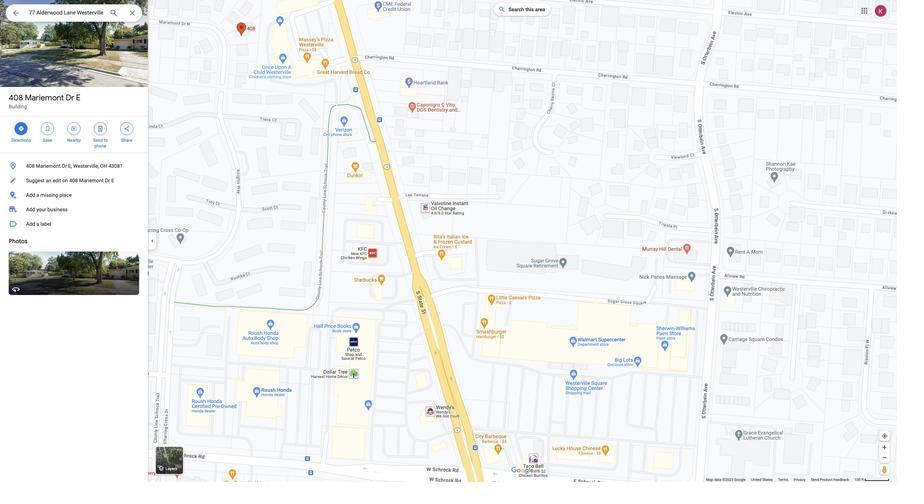 Task type: locate. For each thing, give the bounding box(es) containing it.
a inside add a label button
[[36, 221, 39, 227]]

e down the 43081 at the left top of page
[[111, 178, 114, 183]]

add a label
[[26, 221, 51, 227]]

2 horizontal spatial 408
[[69, 178, 78, 183]]

google account: kenny nguyen  
(kenny.nguyen@adept.ai) image
[[875, 5, 887, 17]]

add left your
[[26, 207, 35, 213]]

0 vertical spatial mariemont
[[25, 93, 64, 103]]

408 mariemont dr e main content
[[0, 0, 148, 482]]

408 right the on
[[69, 178, 78, 183]]

ft
[[862, 478, 864, 482]]

add for add a label
[[26, 221, 35, 227]]

1 vertical spatial a
[[36, 221, 39, 227]]

None field
[[29, 8, 104, 17]]

send inside send to phone
[[93, 138, 103, 143]]

send product feedback
[[811, 478, 849, 482]]

e
[[76, 93, 81, 103], [111, 178, 114, 183]]

1 horizontal spatial 408
[[26, 163, 35, 169]]

dr up 
[[66, 93, 74, 103]]

zoom in image
[[882, 445, 888, 450]]

save
[[43, 138, 52, 143]]

0 vertical spatial dr
[[66, 93, 74, 103]]

footer
[[707, 478, 855, 482]]

1 vertical spatial send
[[811, 478, 819, 482]]

add inside button
[[26, 221, 35, 227]]

0 horizontal spatial e
[[76, 93, 81, 103]]

dr inside 408 mariemont dr e building
[[66, 93, 74, 103]]

mariemont up building
[[25, 93, 64, 103]]

search this area button
[[494, 3, 551, 16]]

0 vertical spatial 408
[[9, 93, 23, 103]]

1 a from the top
[[36, 192, 39, 198]]

e up 
[[76, 93, 81, 103]]

77 Alderwood Lane Westerville, OH 43081 field
[[6, 4, 142, 22]]

1 vertical spatial mariemont
[[36, 163, 61, 169]]


[[18, 125, 24, 133]]

send up phone on the top of the page
[[93, 138, 103, 143]]

send
[[93, 138, 103, 143], [811, 478, 819, 482]]

1 vertical spatial add
[[26, 207, 35, 213]]

0 horizontal spatial send
[[93, 138, 103, 143]]

actions for 408 mariemont dr e region
[[0, 116, 148, 153]]

a left label
[[36, 221, 39, 227]]

a left missing
[[36, 192, 39, 198]]


[[97, 125, 104, 133]]

2 vertical spatial 408
[[69, 178, 78, 183]]

add your business link
[[0, 202, 148, 217]]

on
[[62, 178, 68, 183]]

2 vertical spatial mariemont
[[79, 178, 104, 183]]

data
[[715, 478, 722, 482]]

dr down oh
[[105, 178, 110, 183]]

a inside add a missing place button
[[36, 192, 39, 198]]

phone
[[94, 144, 106, 149]]

mariemont inside '408 mariemont dr e, westerville, oh 43081' button
[[36, 163, 61, 169]]

dr inside button
[[62, 163, 67, 169]]

zoom out image
[[882, 455, 888, 461]]

add down suggest
[[26, 192, 35, 198]]

send left product
[[811, 478, 819, 482]]

 button
[[6, 4, 26, 23]]

0 vertical spatial a
[[36, 192, 39, 198]]

dr left e,
[[62, 163, 67, 169]]

share
[[121, 138, 132, 143]]

footer containing map data ©2023 google
[[707, 478, 855, 482]]

0 horizontal spatial 408
[[9, 93, 23, 103]]

2 a from the top
[[36, 221, 39, 227]]

408 up building
[[9, 93, 23, 103]]

mariemont up an in the left of the page
[[36, 163, 61, 169]]

nearby
[[67, 138, 81, 143]]

408
[[9, 93, 23, 103], [26, 163, 35, 169], [69, 178, 78, 183]]

0 vertical spatial send
[[93, 138, 103, 143]]

mariemont
[[25, 93, 64, 103], [36, 163, 61, 169], [79, 178, 104, 183]]

add
[[26, 192, 35, 198], [26, 207, 35, 213], [26, 221, 35, 227]]

dr for e
[[66, 93, 74, 103]]

1 add from the top
[[26, 192, 35, 198]]

terms
[[779, 478, 789, 482]]

408 mariemont dr e, westerville, oh 43081 button
[[0, 159, 148, 173]]

dr
[[66, 93, 74, 103], [62, 163, 67, 169], [105, 178, 110, 183]]

westerville,
[[73, 163, 99, 169]]

2 add from the top
[[26, 207, 35, 213]]

1 horizontal spatial e
[[111, 178, 114, 183]]

layers
[[166, 467, 177, 472]]

send inside send product feedback button
[[811, 478, 819, 482]]

footer inside the 'google maps' element
[[707, 478, 855, 482]]

100 ft
[[855, 478, 864, 482]]

a
[[36, 192, 39, 198], [36, 221, 39, 227]]

2 vertical spatial add
[[26, 221, 35, 227]]

1 vertical spatial e
[[111, 178, 114, 183]]

privacy button
[[794, 478, 806, 482]]

e inside 408 mariemont dr e building
[[76, 93, 81, 103]]

0 vertical spatial e
[[76, 93, 81, 103]]

1 vertical spatial dr
[[62, 163, 67, 169]]

send for send product feedback
[[811, 478, 819, 482]]

add for add your business
[[26, 207, 35, 213]]

408 inside button
[[26, 163, 35, 169]]

product
[[820, 478, 833, 482]]

add left label
[[26, 221, 35, 227]]


[[44, 125, 51, 133]]

100
[[855, 478, 861, 482]]

google maps element
[[0, 0, 898, 482]]

2 vertical spatial dr
[[105, 178, 110, 183]]

0 vertical spatial add
[[26, 192, 35, 198]]

mariemont inside 408 mariemont dr e building
[[25, 93, 64, 103]]

place
[[59, 192, 72, 198]]

43081
[[109, 163, 123, 169]]

408 for e
[[9, 93, 23, 103]]

408 inside "button"
[[69, 178, 78, 183]]

mariemont down westerville,
[[79, 178, 104, 183]]

3 add from the top
[[26, 221, 35, 227]]

408 for e,
[[26, 163, 35, 169]]

add inside button
[[26, 192, 35, 198]]

408 inside 408 mariemont dr e building
[[9, 93, 23, 103]]

1 horizontal spatial send
[[811, 478, 819, 482]]

send to phone
[[93, 138, 108, 149]]

privacy
[[794, 478, 806, 482]]

1 vertical spatial 408
[[26, 163, 35, 169]]

408 up suggest
[[26, 163, 35, 169]]



Task type: vqa. For each thing, say whether or not it's contained in the screenshot.
Search By Image
no



Task type: describe. For each thing, give the bounding box(es) containing it.
show street view coverage image
[[880, 464, 890, 475]]

oh
[[100, 163, 107, 169]]

collapse side panel image
[[148, 237, 156, 245]]

dr for e,
[[62, 163, 67, 169]]

search this area
[[509, 7, 545, 12]]

mariemont for e,
[[36, 163, 61, 169]]

edit
[[53, 178, 61, 183]]

mariemont for e
[[25, 93, 64, 103]]

united states
[[752, 478, 773, 482]]

a for missing
[[36, 192, 39, 198]]

none field inside the 77 alderwood lane westerville, oh 43081 field
[[29, 8, 104, 17]]


[[124, 125, 130, 133]]

photos
[[9, 238, 27, 245]]

show your location image
[[882, 433, 888, 440]]

to
[[104, 138, 108, 143]]

states
[[763, 478, 773, 482]]

add for add a missing place
[[26, 192, 35, 198]]

map
[[707, 478, 714, 482]]

dr inside "button"
[[105, 178, 110, 183]]

e inside "button"
[[111, 178, 114, 183]]

suggest an edit on 408 mariemont dr e button
[[0, 173, 148, 188]]

your
[[36, 207, 46, 213]]

suggest an edit on 408 mariemont dr e
[[26, 178, 114, 183]]

an
[[46, 178, 51, 183]]

100 ft button
[[855, 478, 890, 482]]

directions
[[11, 138, 31, 143]]

missing
[[40, 192, 58, 198]]

add a label button
[[0, 217, 148, 231]]

 search field
[[6, 4, 142, 23]]

send product feedback button
[[811, 478, 849, 482]]

a for label
[[36, 221, 39, 227]]

suggest
[[26, 178, 45, 183]]

©2023
[[723, 478, 734, 482]]

building
[[9, 104, 27, 110]]

google
[[735, 478, 746, 482]]

408 mariemont dr e, westerville, oh 43081
[[26, 163, 123, 169]]

feedback
[[834, 478, 849, 482]]

terms button
[[779, 478, 789, 482]]

search
[[509, 7, 525, 12]]

mariemont inside suggest an edit on 408 mariemont dr e "button"
[[79, 178, 104, 183]]

business
[[47, 207, 68, 213]]

add a missing place
[[26, 192, 72, 198]]

add your business
[[26, 207, 68, 213]]


[[12, 8, 20, 18]]

send for send to phone
[[93, 138, 103, 143]]

area
[[535, 7, 545, 12]]

united states button
[[752, 478, 773, 482]]

map data ©2023 google
[[707, 478, 746, 482]]

united
[[752, 478, 762, 482]]

408 mariemont dr e building
[[9, 93, 81, 110]]

label
[[40, 221, 51, 227]]

add a missing place button
[[0, 188, 148, 202]]


[[71, 125, 77, 133]]

this
[[526, 7, 534, 12]]

e,
[[68, 163, 72, 169]]



